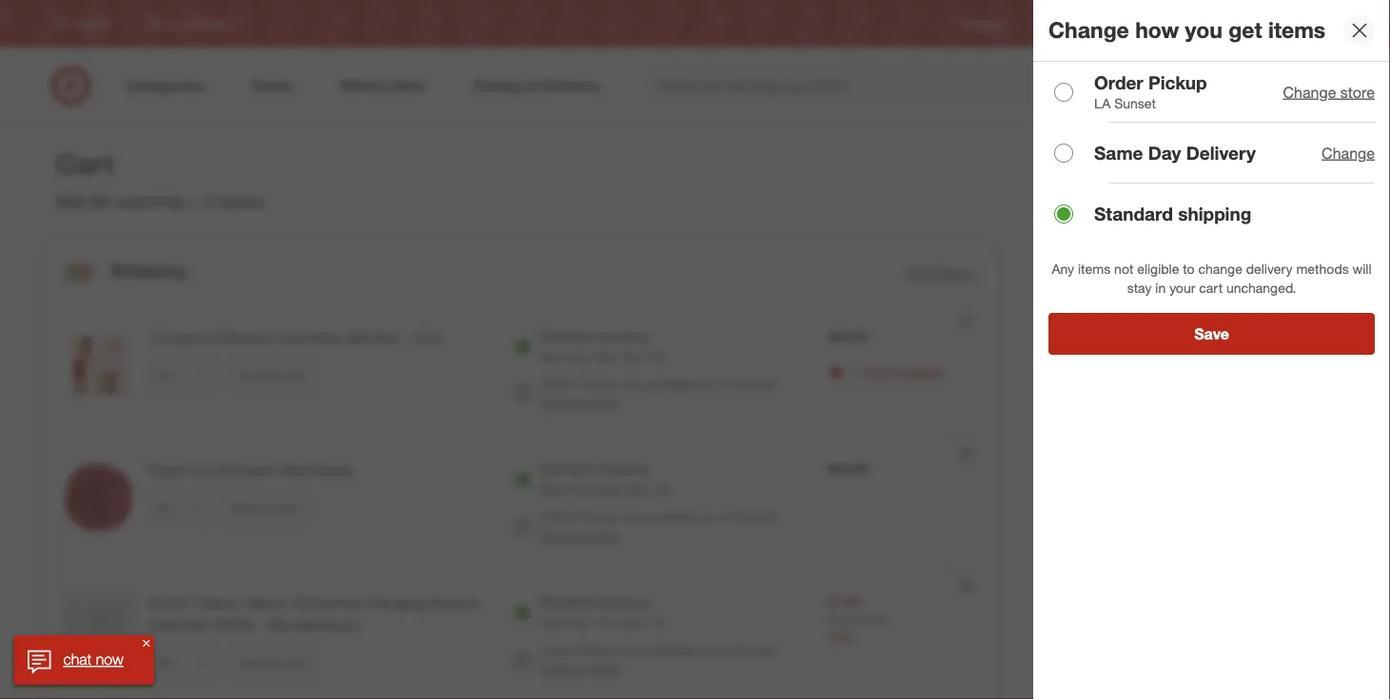 Task type: vqa. For each thing, say whether or not it's contained in the screenshot.
second November from left
no



Task type: describe. For each thing, give the bounding box(es) containing it.
fresh
[[148, 461, 186, 480]]

store for fresh cut 50-stem red roses
[[590, 528, 620, 545]]

23.25&#34; fabric &#39;merry christmas&#39; hanging advent calendar white - wondershop&#8482; image
[[60, 593, 137, 669]]

thu, for 12 days of beauty cosmetic gift set - 12ct
[[593, 349, 619, 365]]

later for beauty
[[283, 368, 306, 382]]

order inside order pickup la sunset
[[1094, 71, 1143, 93]]

12ct
[[412, 328, 442, 347]]

$10.00
[[852, 613, 886, 627]]

cart item ready to fulfill group containing 23.25" fabric 'merry christmas' hanging advent calendar white - wondershop™
[[45, 570, 997, 699]]

chat now
[[63, 650, 124, 669]]

1 horizontal spatial shipping
[[1089, 289, 1149, 307]]

red
[[279, 461, 307, 480]]

order for 23.25" fabric 'merry christmas' hanging advent calendar white - wondershop™
[[539, 642, 574, 659]]

90027
[[1165, 340, 1202, 357]]

cosmetic
[[277, 328, 342, 347]]

1 offer available button
[[851, 362, 944, 381]]

save for later button for stem
[[224, 493, 308, 523]]

registry
[[964, 17, 1007, 31]]

based on 90027
[[1104, 340, 1202, 357]]

standard for 23.25" fabric 'merry christmas' hanging advent calendar white - wondershop™
[[539, 594, 594, 610]]

wondershop™
[[267, 616, 362, 635]]

save for 23.25" fabric 'merry christmas' hanging advent calendar white - wondershop™
[[238, 656, 263, 670]]

search
[[1107, 78, 1153, 97]]

pickup for 12 days of beauty cosmetic gift set - 12ct
[[577, 376, 618, 393]]

calendar
[[148, 616, 210, 635]]

eligible
[[1137, 261, 1179, 277]]

same day delivery
[[1094, 142, 1256, 164]]

cart
[[1199, 280, 1223, 296]]

$8.26
[[1309, 316, 1346, 335]]

$20.00
[[828, 328, 868, 344]]

for for stem
[[260, 501, 274, 515]]

reg
[[828, 613, 849, 627]]

sunset for fresh cut 50-stem red roses
[[735, 509, 776, 526]]

nov for fresh cut 50-stem red roses
[[627, 482, 651, 498]]

23.25" fabric 'merry christmas' hanging advent calendar white - wondershop™ link
[[148, 593, 482, 636]]

$7.00
[[828, 594, 860, 610]]

offer
[[862, 363, 889, 380]]

white
[[214, 616, 253, 635]]

save inside change how you get items dialog
[[1194, 324, 1229, 343]]

shipping for fresh cut 50-stem red roses
[[597, 461, 648, 477]]

set
[[375, 328, 398, 347]]

based
[[1104, 340, 1142, 357]]

weekly ad link
[[1037, 16, 1091, 32]]

fresh cut 50-stem red roses link
[[148, 460, 482, 482]]

$86.99 subtotal
[[56, 191, 185, 212]]

order pickup la sunset
[[1094, 71, 1207, 112]]

cart item ready to fulfill group containing fresh cut 50-stem red roses
[[45, 437, 997, 569]]

'merry
[[243, 594, 287, 613]]

now
[[96, 650, 124, 669]]

12 days of beauty cosmetic gift set - 12ct link
[[148, 327, 482, 348]]

for for beauty
[[267, 368, 280, 382]]

available for fresh cut 50-stem red roses
[[644, 509, 696, 526]]

target
[[1197, 17, 1229, 31]]

by for fresh cut 50-stem red roses
[[576, 482, 590, 498]]

shipping inside change how you get items dialog
[[1178, 203, 1252, 225]]

will
[[1353, 261, 1372, 277]]

16 for 23.25" fabric 'merry christmas' hanging advent calendar white - wondershop™
[[650, 615, 665, 631]]

Standard shipping radio
[[1054, 205, 1073, 224]]

gift
[[346, 328, 371, 347]]

cut
[[190, 461, 214, 480]]

not available radio for 23.25" fabric 'merry christmas' hanging advent calendar white - wondershop™
[[513, 651, 532, 670]]

standard inside change how you get items dialog
[[1094, 203, 1173, 225]]

✕ button
[[139, 636, 154, 651]]

roses
[[311, 461, 354, 480]]

(3
[[1150, 259, 1161, 276]]

save for later for beauty
[[238, 368, 306, 382]]

get for 23.25" fabric 'merry christmas' hanging advent calendar white - wondershop™
[[539, 615, 561, 631]]

0 horizontal spatial shipping
[[110, 259, 185, 281]]

standard for fresh cut 50-stem red roses
[[539, 461, 594, 477]]

23.25"
[[148, 594, 193, 613]]

delivery
[[1186, 142, 1256, 164]]

subtotal
[[1089, 258, 1146, 276]]

advent
[[430, 594, 478, 613]]

standard shipping get it by thu, nov 16 for 23.25" fabric 'merry christmas' hanging advent calendar white - wondershop™
[[539, 594, 665, 631]]

stem
[[241, 461, 275, 480]]

change store button for 12 days of beauty cosmetic gift set - 12ct
[[539, 394, 620, 413]]

weekly
[[1037, 17, 1074, 31]]

29
[[654, 482, 669, 498]]

chat
[[63, 650, 92, 669]]

available for 23.25" fabric 'merry christmas' hanging advent calendar white - wondershop™
[[644, 642, 696, 659]]

not available radio for fresh cut 50-stem red roses
[[513, 518, 532, 537]]

it for 23.25" fabric 'merry christmas' hanging advent calendar white - wondershop™
[[565, 615, 572, 631]]

at for fresh cut 50-stem red roses
[[700, 509, 711, 526]]

cart item ready to fulfill group containing 12 days of beauty cosmetic gift set - 12ct
[[45, 304, 997, 436]]

1
[[851, 363, 858, 380]]

on
[[1146, 340, 1161, 357]]

items inside any items not eligible to change delivery methods will stay in your cart unchanged.
[[1078, 261, 1111, 277]]

sunset inside order pickup la sunset
[[1114, 95, 1156, 112]]

target circle link
[[1197, 16, 1261, 32]]

day
[[1148, 142, 1181, 164]]

subtotal
[[115, 191, 185, 212]]

hanging
[[369, 594, 426, 613]]

delivery
[[1246, 261, 1293, 277]]

pickup for 23.25" fabric 'merry christmas' hanging advent calendar white - wondershop™
[[577, 642, 618, 659]]

- inside 23.25" fabric 'merry christmas' hanging advent calendar white - wondershop™
[[257, 616, 263, 635]]

order pickup not available at la sunset change store for 12 days of beauty cosmetic gift set - 12ct
[[539, 376, 776, 412]]

in
[[1155, 280, 1166, 296]]

weekly ad
[[1037, 17, 1091, 31]]

how
[[1135, 17, 1179, 43]]

it for fresh cut 50-stem red roses
[[565, 482, 572, 498]]

thu, for 23.25" fabric 'merry christmas' hanging advent calendar white - wondershop™
[[593, 615, 619, 631]]

$86.99 for $86.99 subtotal
[[56, 191, 110, 212]]

$95.25
[[1089, 201, 1135, 219]]

save for later button for christmas'
[[230, 648, 314, 678]]

later for christmas'
[[283, 656, 306, 670]]

not available radio
[[513, 385, 532, 404]]

change
[[1198, 261, 1242, 277]]

stay
[[1127, 280, 1152, 296]]

sunset for 23.25" fabric 'merry christmas' hanging advent calendar white - wondershop™
[[735, 642, 776, 659]]

target circle
[[1197, 17, 1261, 31]]

beauty
[[225, 328, 273, 347]]

chat now dialog
[[14, 636, 154, 685]]

at for 23.25" fabric 'merry christmas' hanging advent calendar white - wondershop™
[[700, 642, 711, 659]]

summary
[[1109, 154, 1206, 181]]

cart
[[56, 147, 114, 180]]

items inside $95.25 total 3 items
[[1100, 221, 1133, 237]]

taxes
[[1162, 316, 1198, 335]]

fresh cut 50-stem red roses image
[[60, 460, 137, 536]]

later for stem
[[277, 501, 300, 515]]

christmas'
[[292, 594, 365, 613]]

total
[[1139, 201, 1172, 219]]

save for later button for beauty
[[230, 360, 314, 390]]



Task type: locate. For each thing, give the bounding box(es) containing it.
3 cart item ready to fulfill group from the top
[[45, 570, 997, 699]]

1 by from the top
[[576, 349, 590, 365]]

1 it from the top
[[565, 349, 572, 365]]

by
[[576, 349, 590, 365], [576, 482, 590, 498], [576, 615, 590, 631]]

0 vertical spatial 16
[[650, 349, 665, 365]]

shipping
[[110, 259, 185, 281], [1089, 289, 1149, 307]]

save for later down the 12 days of beauty cosmetic gift set - 12ct
[[238, 368, 306, 382]]

1 vertical spatial cart item ready to fulfill group
[[45, 437, 997, 569]]

pickup inside order pickup la sunset
[[1148, 71, 1207, 93]]

order
[[1094, 71, 1143, 93], [1043, 154, 1103, 181], [539, 376, 574, 393], [539, 509, 574, 526], [539, 642, 574, 659]]

2 get from the top
[[539, 482, 561, 498]]

save down white
[[238, 656, 263, 670]]

not for 12 days of beauty cosmetic gift set - 12ct
[[621, 376, 641, 393]]

$59.99
[[828, 461, 868, 477]]

1 vertical spatial get
[[539, 482, 561, 498]]

12
[[148, 328, 165, 347]]

0 vertical spatial it
[[565, 349, 572, 365]]

0 vertical spatial save for later button
[[230, 360, 314, 390]]

1 vertical spatial for
[[260, 501, 274, 515]]

16
[[650, 349, 665, 365], [650, 615, 665, 631]]

16 for 12 days of beauty cosmetic gift set - 12ct
[[650, 349, 665, 365]]

3 get from the top
[[539, 615, 561, 631]]

3
[[202, 191, 212, 212], [1089, 221, 1096, 237]]

save for later button down the 12 days of beauty cosmetic gift set - 12ct
[[230, 360, 314, 390]]

- right set
[[402, 328, 408, 347]]

items right subtotal
[[217, 191, 265, 212]]

0 vertical spatial for
[[267, 368, 280, 382]]

$86.99 down cart
[[56, 191, 110, 212]]

save for later down stem
[[232, 501, 300, 515]]

la
[[1094, 95, 1111, 112], [715, 376, 731, 393], [715, 509, 731, 526], [715, 642, 731, 659]]

la for fresh cut 50-stem red roses
[[715, 509, 731, 526]]

change store button for 23.25" fabric 'merry christmas' hanging advent calendar white - wondershop™
[[539, 660, 620, 679]]

3 right subtotal
[[202, 191, 212, 212]]

save for later for christmas'
[[238, 656, 306, 670]]

$7.00 reg $10.00 sale
[[828, 594, 886, 646]]

2 vertical spatial for
[[267, 656, 280, 670]]

$95.25 total 3 items
[[1089, 201, 1172, 237]]

change
[[1049, 17, 1129, 43], [1283, 83, 1336, 101], [1322, 144, 1375, 162], [539, 395, 586, 412], [539, 528, 586, 545], [539, 661, 586, 678]]

0 vertical spatial thu,
[[593, 349, 619, 365]]

1 vertical spatial $86.99
[[1300, 258, 1346, 276]]

at for 12 days of beauty cosmetic gift set - 12ct
[[700, 376, 711, 393]]

0 horizontal spatial -
[[257, 616, 263, 635]]

1 vertical spatial save for later button
[[224, 493, 308, 523]]

by for 12 days of beauty cosmetic gift set - 12ct
[[576, 349, 590, 365]]

1 at from the top
[[700, 376, 711, 393]]

2 vertical spatial at
[[700, 642, 711, 659]]

1 standard shipping get it by thu, nov 16 from the top
[[539, 328, 665, 365]]

2 vertical spatial nov
[[623, 615, 646, 631]]

50-
[[218, 461, 241, 480]]

0 vertical spatial -
[[402, 328, 408, 347]]

3 down $95.25
[[1089, 221, 1096, 237]]

methods
[[1296, 261, 1349, 277]]

3 it from the top
[[565, 615, 572, 631]]

3 at from the top
[[700, 642, 711, 659]]

1 horizontal spatial -
[[402, 328, 408, 347]]

change button
[[1322, 142, 1375, 164]]

shipping inside standard shipping get it by wed, nov 29
[[597, 461, 648, 477]]

2 vertical spatial it
[[565, 615, 572, 631]]

1 16 from the top
[[650, 349, 665, 365]]

2 vertical spatial cart item ready to fulfill group
[[45, 570, 997, 699]]

2 thu, from the top
[[593, 615, 619, 631]]

order pickup not available at la sunset change store for 23.25" fabric 'merry christmas' hanging advent calendar white - wondershop™
[[539, 642, 776, 678]]

days
[[169, 328, 203, 347]]

you
[[1185, 17, 1223, 43]]

1 vertical spatial by
[[576, 482, 590, 498]]

find stores link
[[1292, 16, 1350, 32]]

1 horizontal spatial 3
[[1089, 221, 1096, 237]]

for down the 12 days of beauty cosmetic gift set - 12ct
[[267, 368, 280, 382]]

sunset
[[1114, 95, 1156, 112], [735, 376, 776, 393], [735, 509, 776, 526], [735, 642, 776, 659]]

$86.99 left will
[[1300, 258, 1346, 276]]

items right the any
[[1078, 261, 1111, 277]]

items)
[[1165, 259, 1201, 276]]

standard
[[1094, 203, 1173, 225], [539, 328, 594, 344], [539, 461, 594, 477], [539, 594, 594, 610]]

1 offer available
[[851, 363, 944, 380]]

1 vertical spatial nov
[[627, 482, 651, 498]]

None radio
[[1054, 83, 1073, 102], [513, 338, 532, 357], [513, 471, 532, 490], [1054, 83, 1073, 102], [513, 338, 532, 357], [513, 471, 532, 490]]

get
[[539, 349, 561, 365], [539, 482, 561, 498], [539, 615, 561, 631]]

2 vertical spatial order pickup not available at la sunset change store
[[539, 642, 776, 678]]

nov
[[623, 349, 646, 365], [627, 482, 651, 498], [623, 615, 646, 631]]

0 vertical spatial get
[[539, 349, 561, 365]]

1 thu, from the top
[[593, 349, 619, 365]]

for down wondershop™
[[267, 656, 280, 670]]

change store button
[[1283, 81, 1375, 103], [539, 394, 620, 413], [539, 527, 620, 546], [539, 660, 620, 679]]

2 vertical spatial save for later button
[[230, 648, 314, 678]]

cart item ready to fulfill group
[[45, 304, 997, 436], [45, 437, 997, 569], [45, 570, 997, 699]]

0 vertical spatial $86.99
[[56, 191, 110, 212]]

1 vertical spatial 3
[[1089, 221, 1096, 237]]

not available radio
[[513, 518, 532, 537], [513, 651, 532, 670]]

1 get from the top
[[539, 349, 561, 365]]

- down 'merry
[[257, 616, 263, 635]]

items
[[1268, 17, 1326, 43], [217, 191, 265, 212], [1100, 221, 1133, 237], [1078, 261, 1111, 277]]

2 order pickup not available at la sunset change store from the top
[[539, 509, 776, 545]]

2 16 from the top
[[650, 615, 665, 631]]

change store button for fresh cut 50-stem red roses
[[539, 527, 620, 546]]

save button
[[1049, 313, 1375, 355]]

for for christmas'
[[267, 656, 280, 670]]

2 vertical spatial later
[[283, 656, 306, 670]]

1 vertical spatial save for later
[[232, 501, 300, 515]]

get inside standard shipping get it by wed, nov 29
[[539, 482, 561, 498]]

0 horizontal spatial 3
[[202, 191, 212, 212]]

1 vertical spatial -
[[257, 616, 263, 635]]

$86.99
[[56, 191, 110, 212], [1300, 258, 1346, 276]]

unchanged.
[[1226, 280, 1296, 296]]

redcard link
[[1121, 16, 1167, 32]]

1 vertical spatial later
[[277, 501, 300, 515]]

any items not eligible to change delivery methods will stay in your cart unchanged.
[[1052, 261, 1372, 296]]

save for later button down white
[[230, 648, 314, 678]]

available for 12 days of beauty cosmetic gift set - 12ct
[[644, 376, 696, 393]]

What can we help you find? suggestions appear below search field
[[647, 65, 1120, 107]]

1 vertical spatial at
[[700, 509, 711, 526]]

store for 23.25" fabric 'merry christmas' hanging advent calendar white - wondershop™
[[590, 661, 620, 678]]

available inside button
[[893, 363, 944, 380]]

0 vertical spatial standard shipping get it by thu, nov 16
[[539, 328, 665, 365]]

la for 23.25" fabric 'merry christmas' hanging advent calendar white - wondershop™
[[715, 642, 731, 659]]

0 vertical spatial nov
[[623, 349, 646, 365]]

Same Day Delivery radio
[[1054, 144, 1073, 163]]

find
[[1292, 17, 1314, 31]]

save down beauty
[[238, 368, 263, 382]]

0 vertical spatial not available radio
[[513, 518, 532, 537]]

0 vertical spatial by
[[576, 349, 590, 365]]

0 vertical spatial save for later
[[238, 368, 306, 382]]

change how you get items dialog
[[1033, 0, 1390, 699]]

✕
[[143, 637, 150, 649]]

0 vertical spatial cart item ready to fulfill group
[[45, 304, 997, 436]]

12 days of beauty cosmetic gift set - 12ct
[[148, 328, 442, 347]]

items right circle
[[1268, 17, 1326, 43]]

chat now button
[[14, 636, 154, 685]]

it
[[565, 349, 572, 365], [565, 482, 572, 498], [565, 615, 572, 631]]

nov for 23.25" fabric 'merry christmas' hanging advent calendar white - wondershop™
[[623, 615, 646, 631]]

- inside 'link'
[[402, 328, 408, 347]]

registry link
[[964, 16, 1007, 32]]

1 vertical spatial standard shipping get it by thu, nov 16
[[539, 594, 665, 631]]

save for later button down stem
[[224, 493, 308, 523]]

get
[[1229, 17, 1262, 43]]

3 items
[[202, 191, 265, 212]]

it inside standard shipping get it by wed, nov 29
[[565, 482, 572, 498]]

save for later button
[[230, 360, 314, 390], [224, 493, 308, 523], [230, 648, 314, 678]]

wed,
[[593, 482, 623, 498]]

standard inside standard shipping get it by wed, nov 29
[[539, 461, 594, 477]]

estimated taxes
[[1089, 316, 1198, 335]]

23.25" fabric 'merry christmas' hanging advent calendar white - wondershop™
[[148, 594, 478, 635]]

redcard
[[1121, 17, 1167, 31]]

not for 23.25" fabric 'merry christmas' hanging advent calendar white - wondershop™
[[621, 642, 641, 659]]

to
[[1183, 261, 1195, 277]]

shipping for 12 days of beauty cosmetic gift set - 12ct
[[597, 328, 648, 344]]

1 vertical spatial 16
[[650, 615, 665, 631]]

standard shipping get it by thu, nov 16 for 12 days of beauty cosmetic gift set - 12ct
[[539, 328, 665, 365]]

fabric
[[197, 594, 239, 613]]

2 vertical spatial get
[[539, 615, 561, 631]]

save for fresh cut 50-stem red roses
[[232, 501, 257, 515]]

sale
[[828, 629, 854, 646]]

ad
[[1077, 17, 1091, 31]]

search button
[[1107, 65, 1153, 110]]

by inside standard shipping get it by wed, nov 29
[[576, 482, 590, 498]]

store for 12 days of beauty cosmetic gift set - 12ct
[[590, 395, 620, 412]]

None radio
[[513, 604, 532, 623]]

items down $95.25
[[1100, 221, 1133, 237]]

any
[[1052, 261, 1074, 277]]

0 vertical spatial at
[[700, 376, 711, 393]]

nov inside standard shipping get it by wed, nov 29
[[627, 482, 651, 498]]

2 it from the top
[[565, 482, 572, 498]]

1 cart item ready to fulfill group from the top
[[45, 304, 997, 436]]

save for later
[[238, 368, 306, 382], [232, 501, 300, 515], [238, 656, 306, 670]]

store
[[1341, 83, 1375, 101], [590, 395, 620, 412], [590, 528, 620, 545], [590, 661, 620, 678]]

shipping up "estimated"
[[1089, 289, 1149, 307]]

sunset for 12 days of beauty cosmetic gift set - 12ct
[[735, 376, 776, 393]]

standard shipping get it by wed, nov 29
[[539, 461, 669, 498]]

change store
[[1283, 83, 1375, 101]]

later down the 12 days of beauty cosmetic gift set - 12ct
[[283, 368, 306, 382]]

2 by from the top
[[576, 482, 590, 498]]

shipping for 23.25" fabric 'merry christmas' hanging advent calendar white - wondershop™
[[597, 594, 648, 610]]

2 at from the top
[[700, 509, 711, 526]]

for down stem
[[260, 501, 274, 515]]

0 vertical spatial later
[[283, 368, 306, 382]]

for
[[267, 368, 280, 382], [260, 501, 274, 515], [267, 656, 280, 670]]

save for 12 days of beauty cosmetic gift set - 12ct
[[238, 368, 263, 382]]

it for 12 days of beauty cosmetic gift set - 12ct
[[565, 349, 572, 365]]

nov for 12 days of beauty cosmetic gift set - 12ct
[[623, 349, 646, 365]]

2 standard shipping get it by thu, nov 16 from the top
[[539, 594, 665, 631]]

0 vertical spatial 3
[[202, 191, 212, 212]]

stores
[[1317, 17, 1350, 31]]

estimated
[[1089, 316, 1157, 335]]

1 vertical spatial thu,
[[593, 615, 619, 631]]

get for 12 days of beauty cosmetic gift set - 12ct
[[539, 349, 561, 365]]

pickup for fresh cut 50-stem red roses
[[577, 509, 618, 526]]

get for fresh cut 50-stem red roses
[[539, 482, 561, 498]]

1 vertical spatial order pickup not available at la sunset change store
[[539, 509, 776, 545]]

order pickup not available at la sunset change store
[[539, 376, 776, 412], [539, 509, 776, 545], [539, 642, 776, 678]]

shipping up 12
[[110, 259, 185, 281]]

-
[[402, 328, 408, 347], [257, 616, 263, 635]]

find stores
[[1292, 17, 1350, 31]]

circle
[[1232, 17, 1261, 31]]

subtotal (3 items)
[[1089, 258, 1201, 276]]

save down the cart
[[1194, 324, 1229, 343]]

later down wondershop™
[[283, 656, 306, 670]]

standard shipping get it by thu, nov 16
[[539, 328, 665, 365], [539, 594, 665, 631]]

not for fresh cut 50-stem red roses
[[621, 509, 641, 526]]

of
[[207, 328, 220, 347]]

1 order pickup not available at la sunset change store from the top
[[539, 376, 776, 412]]

save
[[1194, 324, 1229, 343], [238, 368, 263, 382], [232, 501, 257, 515], [238, 656, 263, 670]]

standard for 12 days of beauty cosmetic gift set - 12ct
[[539, 328, 594, 344]]

save down fresh cut 50-stem red roses
[[232, 501, 257, 515]]

save for later for stem
[[232, 501, 300, 515]]

2 not available radio from the top
[[513, 651, 532, 670]]

2 vertical spatial by
[[576, 615, 590, 631]]

standard shipping
[[1094, 203, 1252, 225]]

$86.99 for $86.99
[[1300, 258, 1346, 276]]

order pickup not available at la sunset change store for fresh cut 50-stem red roses
[[539, 509, 776, 545]]

1 vertical spatial not available radio
[[513, 651, 532, 670]]

store inside change how you get items dialog
[[1341, 83, 1375, 101]]

1 vertical spatial shipping
[[1089, 289, 1149, 307]]

12 days of beauty cosmetic gift set - 12ct image
[[60, 327, 137, 403]]

0 vertical spatial shipping
[[110, 259, 185, 281]]

pickup
[[1148, 71, 1207, 93], [577, 376, 618, 393], [577, 509, 618, 526], [577, 642, 618, 659]]

order for 12 days of beauty cosmetic gift set - 12ct
[[539, 376, 574, 393]]

3 inside $95.25 total 3 items
[[1089, 221, 1096, 237]]

order for fresh cut 50-stem red roses
[[539, 509, 574, 526]]

0 vertical spatial order pickup not available at la sunset change store
[[539, 376, 776, 412]]

la inside order pickup la sunset
[[1094, 95, 1111, 112]]

at
[[700, 376, 711, 393], [700, 509, 711, 526], [700, 642, 711, 659]]

la for 12 days of beauty cosmetic gift set - 12ct
[[715, 376, 731, 393]]

not
[[1114, 261, 1134, 277], [621, 376, 641, 393], [621, 509, 641, 526], [621, 642, 641, 659]]

0 horizontal spatial $86.99
[[56, 191, 110, 212]]

1 vertical spatial it
[[565, 482, 572, 498]]

1 not available radio from the top
[[513, 518, 532, 537]]

by for 23.25" fabric 'merry christmas' hanging advent calendar white - wondershop™
[[576, 615, 590, 631]]

2 vertical spatial save for later
[[238, 656, 306, 670]]

3 order pickup not available at la sunset change store from the top
[[539, 642, 776, 678]]

your
[[1169, 280, 1195, 296]]

3 by from the top
[[576, 615, 590, 631]]

1 horizontal spatial $86.99
[[1300, 258, 1346, 276]]

not inside any items not eligible to change delivery methods will stay in your cart unchanged.
[[1114, 261, 1134, 277]]

shipping
[[1178, 203, 1252, 225], [597, 328, 648, 344], [597, 461, 648, 477], [597, 594, 648, 610]]

save for later down white
[[238, 656, 306, 670]]

later down red
[[277, 501, 300, 515]]

2 cart item ready to fulfill group from the top
[[45, 437, 997, 569]]



